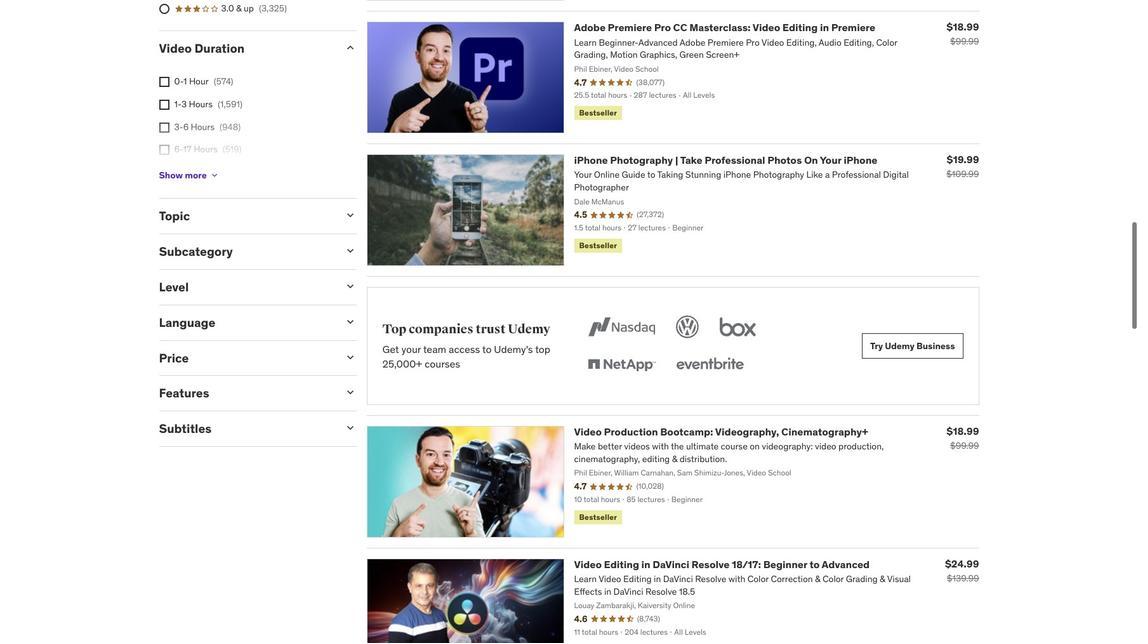 Task type: vqa. For each thing, say whether or not it's contained in the screenshot.


Task type: describe. For each thing, give the bounding box(es) containing it.
nasdaq image
[[586, 313, 659, 341]]

volkswagen image
[[674, 313, 702, 341]]

1 iphone from the left
[[574, 154, 608, 166]]

photography
[[611, 154, 673, 166]]

1-
[[174, 98, 182, 110]]

small image for features
[[344, 386, 357, 399]]

try
[[871, 340, 883, 352]]

video duration button
[[159, 40, 334, 56]]

pro
[[655, 21, 671, 34]]

0 vertical spatial in
[[821, 21, 830, 34]]

eventbrite image
[[674, 351, 747, 379]]

$24.99 $139.99
[[946, 558, 980, 584]]

video for video production bootcamp: videography, cinematography+
[[574, 426, 602, 438]]

advanced
[[822, 558, 870, 571]]

video for video editing in davinci resolve 18/17: beginner to advanced
[[574, 558, 602, 571]]

17+ hours
[[174, 166, 214, 178]]

xsmall image inside the show more button
[[209, 171, 220, 181]]

17+
[[174, 166, 188, 178]]

box image
[[717, 313, 760, 341]]

adobe premiere pro cc masterclass: video editing in premiere
[[574, 21, 876, 34]]

25,000+
[[383, 357, 423, 370]]

level button
[[159, 280, 334, 295]]

on
[[805, 154, 819, 166]]

price button
[[159, 350, 334, 366]]

photos
[[768, 154, 802, 166]]

(519)
[[223, 144, 242, 155]]

xsmall image for 6-
[[159, 145, 169, 155]]

up
[[244, 3, 254, 14]]

$24.99
[[946, 558, 980, 570]]

beginner
[[764, 558, 808, 571]]

language
[[159, 315, 216, 330]]

hours right '17+'
[[190, 166, 214, 178]]

more
[[185, 170, 207, 181]]

iphone photography | take professional photos on your iphone link
[[574, 154, 878, 166]]

$99.99 for adobe premiere pro cc masterclass: video editing in premiere
[[951, 36, 980, 47]]

3-
[[174, 121, 183, 133]]

small image for level
[[344, 280, 357, 293]]

xsmall image for 0-
[[159, 77, 169, 87]]

top companies trust udemy get your team access to udemy's top 25,000+ courses
[[383, 321, 551, 370]]

subtitles
[[159, 421, 212, 437]]

cc
[[674, 21, 688, 34]]

small image for subtitles
[[344, 422, 357, 435]]

video duration
[[159, 40, 245, 56]]

hours for 1-3 hours
[[189, 98, 213, 110]]

duration
[[195, 40, 245, 56]]

level
[[159, 280, 189, 295]]

team
[[423, 343, 447, 356]]

language button
[[159, 315, 334, 330]]

business
[[917, 340, 956, 352]]

2 premiere from the left
[[832, 21, 876, 34]]

6
[[183, 121, 189, 133]]

(574)
[[214, 76, 233, 87]]

topic button
[[159, 209, 334, 224]]

$19.99
[[947, 153, 980, 166]]

video editing in davinci resolve 18/17: beginner to advanced link
[[574, 558, 870, 571]]

3.0 & up (3,325)
[[221, 3, 287, 14]]

1-3 hours (1,591)
[[174, 98, 243, 110]]

adobe premiere pro cc masterclass: video editing in premiere link
[[574, 21, 876, 34]]

3
[[182, 98, 187, 110]]

show more
[[159, 170, 207, 181]]

access
[[449, 343, 480, 356]]

0 horizontal spatial in
[[642, 558, 651, 571]]

bootcamp:
[[661, 426, 714, 438]]

17
[[183, 144, 192, 155]]

subcategory button
[[159, 244, 334, 259]]

0 vertical spatial editing
[[783, 21, 818, 34]]

$99.99 for video production bootcamp: videography, cinematography+
[[951, 440, 980, 452]]

masterclass:
[[690, 21, 751, 34]]

adobe
[[574, 21, 606, 34]]

subcategory
[[159, 244, 233, 259]]

try udemy business
[[871, 340, 956, 352]]



Task type: locate. For each thing, give the bounding box(es) containing it.
2 $18.99 $99.99 from the top
[[947, 425, 980, 452]]

courses
[[425, 357, 461, 370]]

price
[[159, 350, 189, 366]]

take
[[681, 154, 703, 166]]

0 vertical spatial small image
[[344, 41, 357, 54]]

cinematography+
[[782, 426, 869, 438]]

3 small image from the top
[[344, 316, 357, 328]]

0 vertical spatial xsmall image
[[159, 122, 169, 133]]

$109.99
[[947, 168, 980, 180]]

1 premiere from the left
[[608, 21, 652, 34]]

1 $99.99 from the top
[[951, 36, 980, 47]]

0 vertical spatial $18.99
[[947, 21, 980, 33]]

xsmall image left 6-
[[159, 145, 169, 155]]

(948)
[[220, 121, 241, 133]]

0 horizontal spatial udemy
[[508, 321, 551, 337]]

1 $18.99 from the top
[[947, 21, 980, 33]]

1
[[184, 76, 187, 87]]

1 $18.99 $99.99 from the top
[[947, 21, 980, 47]]

hours right 3
[[189, 98, 213, 110]]

small image for subcategory
[[344, 245, 357, 257]]

0 horizontal spatial iphone
[[574, 154, 608, 166]]

$18.99
[[947, 21, 980, 33], [947, 425, 980, 438]]

xsmall image left 0-
[[159, 77, 169, 87]]

6-17 hours (519)
[[174, 144, 242, 155]]

$18.99 for video production bootcamp: videography, cinematography+
[[947, 425, 980, 438]]

1 vertical spatial small image
[[344, 245, 357, 257]]

2 vertical spatial small image
[[344, 422, 357, 435]]

1 horizontal spatial udemy
[[885, 340, 915, 352]]

subtitles button
[[159, 421, 334, 437]]

1 vertical spatial in
[[642, 558, 651, 571]]

show more button
[[159, 163, 220, 188]]

xsmall image
[[159, 77, 169, 87], [159, 100, 169, 110], [159, 145, 169, 155]]

iphone photography | take professional photos on your iphone
[[574, 154, 878, 166]]

0 vertical spatial udemy
[[508, 321, 551, 337]]

2 vertical spatial xsmall image
[[159, 145, 169, 155]]

show
[[159, 170, 183, 181]]

5 small image from the top
[[344, 386, 357, 399]]

topic
[[159, 209, 190, 224]]

0 horizontal spatial premiere
[[608, 21, 652, 34]]

0-1 hour (574)
[[174, 76, 233, 87]]

1 vertical spatial xsmall image
[[159, 100, 169, 110]]

iphone right your at the right top of page
[[844, 154, 878, 166]]

1 small image from the top
[[344, 41, 357, 54]]

3-6 hours (948)
[[174, 121, 241, 133]]

1 vertical spatial $18.99 $99.99
[[947, 425, 980, 452]]

small image for topic
[[344, 209, 357, 222]]

davinci
[[653, 558, 690, 571]]

2 xsmall image from the top
[[159, 100, 169, 110]]

1 horizontal spatial editing
[[783, 21, 818, 34]]

3 xsmall image from the top
[[159, 145, 169, 155]]

0 vertical spatial to
[[483, 343, 492, 356]]

0 vertical spatial $18.99 $99.99
[[947, 21, 980, 47]]

1 horizontal spatial iphone
[[844, 154, 878, 166]]

top
[[383, 321, 407, 337]]

videography,
[[716, 426, 780, 438]]

(3,325)
[[259, 3, 287, 14]]

1 vertical spatial to
[[810, 558, 820, 571]]

hours for 6-17 hours
[[194, 144, 218, 155]]

small image for video duration
[[344, 41, 357, 54]]

xsmall image for 1-
[[159, 100, 169, 110]]

video for video duration
[[159, 40, 192, 56]]

1 vertical spatial editing
[[604, 558, 640, 571]]

to inside top companies trust udemy get your team access to udemy's top 25,000+ courses
[[483, 343, 492, 356]]

companies
[[409, 321, 474, 337]]

udemy up top at the left
[[508, 321, 551, 337]]

0 horizontal spatial to
[[483, 343, 492, 356]]

xsmall image
[[159, 122, 169, 133], [209, 171, 220, 181]]

2 small image from the top
[[344, 280, 357, 293]]

$99.99
[[951, 36, 980, 47], [951, 440, 980, 452]]

video production bootcamp: videography, cinematography+
[[574, 426, 869, 438]]

$19.99 $109.99
[[947, 153, 980, 180]]

resolve
[[692, 558, 730, 571]]

0 vertical spatial xsmall image
[[159, 77, 169, 87]]

udemy right try
[[885, 340, 915, 352]]

iphone
[[574, 154, 608, 166], [844, 154, 878, 166]]

video
[[753, 21, 781, 34], [159, 40, 192, 56], [574, 426, 602, 438], [574, 558, 602, 571]]

to
[[483, 343, 492, 356], [810, 558, 820, 571]]

1 vertical spatial $99.99
[[951, 440, 980, 452]]

0 horizontal spatial xsmall image
[[159, 122, 169, 133]]

1 horizontal spatial in
[[821, 21, 830, 34]]

&
[[236, 3, 242, 14]]

small image for price
[[344, 351, 357, 364]]

3.0
[[221, 3, 234, 14]]

$18.99 $99.99 for adobe premiere pro cc masterclass: video editing in premiere
[[947, 21, 980, 47]]

1 horizontal spatial to
[[810, 558, 820, 571]]

xsmall image right more
[[209, 171, 220, 181]]

18/17:
[[732, 558, 762, 571]]

1 vertical spatial $18.99
[[947, 425, 980, 438]]

hours right 6
[[191, 121, 215, 133]]

hours right 17
[[194, 144, 218, 155]]

your
[[402, 343, 421, 356]]

small image
[[344, 41, 357, 54], [344, 245, 357, 257], [344, 422, 357, 435]]

udemy's
[[494, 343, 533, 356]]

iphone left the photography
[[574, 154, 608, 166]]

2 $18.99 from the top
[[947, 425, 980, 438]]

1 vertical spatial udemy
[[885, 340, 915, 352]]

hours
[[189, 98, 213, 110], [191, 121, 215, 133], [194, 144, 218, 155], [190, 166, 214, 178]]

small image for language
[[344, 316, 357, 328]]

xsmall image left 1- at the left of page
[[159, 100, 169, 110]]

$139.99
[[948, 573, 980, 584]]

netapp image
[[586, 351, 659, 379]]

features button
[[159, 386, 334, 401]]

production
[[604, 426, 658, 438]]

trust
[[476, 321, 506, 337]]

small image
[[344, 209, 357, 222], [344, 280, 357, 293], [344, 316, 357, 328], [344, 351, 357, 364], [344, 386, 357, 399]]

$18.99 $99.99 for video production bootcamp: videography, cinematography+
[[947, 425, 980, 452]]

premiere
[[608, 21, 652, 34], [832, 21, 876, 34]]

video production bootcamp: videography, cinematography+ link
[[574, 426, 869, 438]]

udemy inside top companies trust udemy get your team access to udemy's top 25,000+ courses
[[508, 321, 551, 337]]

1 horizontal spatial premiere
[[832, 21, 876, 34]]

your
[[820, 154, 842, 166]]

$18.99 for adobe premiere pro cc masterclass: video editing in premiere
[[947, 21, 980, 33]]

professional
[[705, 154, 766, 166]]

(1,591)
[[218, 98, 243, 110]]

|
[[676, 154, 679, 166]]

xsmall image left 3-
[[159, 122, 169, 133]]

try udemy business link
[[863, 333, 964, 359]]

features
[[159, 386, 209, 401]]

1 small image from the top
[[344, 209, 357, 222]]

2 small image from the top
[[344, 245, 357, 257]]

hour
[[189, 76, 209, 87]]

0 horizontal spatial editing
[[604, 558, 640, 571]]

1 xsmall image from the top
[[159, 77, 169, 87]]

6-
[[174, 144, 183, 155]]

to right beginner in the bottom of the page
[[810, 558, 820, 571]]

2 iphone from the left
[[844, 154, 878, 166]]

0-
[[174, 76, 184, 87]]

0 vertical spatial $99.99
[[951, 36, 980, 47]]

4 small image from the top
[[344, 351, 357, 364]]

2 $99.99 from the top
[[951, 440, 980, 452]]

get
[[383, 343, 399, 356]]

1 horizontal spatial xsmall image
[[209, 171, 220, 181]]

video editing in davinci resolve 18/17: beginner to advanced
[[574, 558, 870, 571]]

to down trust
[[483, 343, 492, 356]]

hours for 3-6 hours
[[191, 121, 215, 133]]

top
[[536, 343, 551, 356]]

editing
[[783, 21, 818, 34], [604, 558, 640, 571]]

1 vertical spatial xsmall image
[[209, 171, 220, 181]]

3 small image from the top
[[344, 422, 357, 435]]



